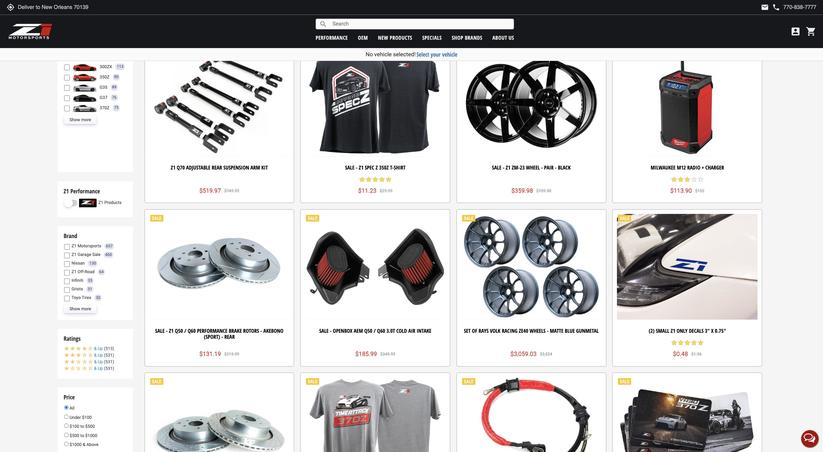 Task type: vqa. For each thing, say whether or not it's contained in the screenshot.


Task type: locate. For each thing, give the bounding box(es) containing it.
0 vertical spatial show more button
[[64, 116, 97, 124]]

0 vertical spatial star star star star star
[[359, 176, 392, 183]]

1 up from the top
[[98, 346, 103, 351]]

1 to from the top
[[80, 424, 84, 429]]

star star star star star for spec
[[359, 176, 392, 183]]

None checkbox
[[64, 75, 70, 81], [64, 96, 70, 101], [64, 261, 70, 267], [64, 279, 70, 284], [64, 296, 70, 301], [64, 75, 70, 81], [64, 96, 70, 101], [64, 261, 70, 267], [64, 279, 70, 284], [64, 296, 70, 301]]

show more down nissan 370z z34 2009 2010 2011 2012 2013 2014 2015 2016 2017 2018 2019 3.7l vq37vhr vhr nismo z1 motorsports image
[[70, 117, 91, 122]]

z1
[[171, 164, 176, 171], [359, 164, 364, 171], [506, 164, 511, 171], [64, 187, 69, 195], [98, 200, 103, 205], [72, 244, 77, 248], [72, 252, 77, 257], [72, 269, 77, 274], [169, 327, 174, 334], [671, 327, 676, 334]]

rear inside sale - z1 q50 / q60 performance brake rotors - akebono (sport) - rear
[[225, 333, 235, 340]]

sale for sale - z1 zm-23 wheel - pair - black
[[493, 164, 502, 171]]

$100 to $500
[[69, 424, 95, 429]]

0 vertical spatial & up 531
[[94, 353, 113, 358]]

1 horizontal spatial performance
[[197, 327, 228, 334]]

1 531 from the top
[[106, 353, 113, 358]]

2 up from the top
[[98, 353, 103, 358]]

decals
[[690, 327, 704, 334]]

1 horizontal spatial $500
[[85, 424, 95, 429]]

None checkbox
[[64, 65, 70, 70], [64, 85, 70, 91], [64, 106, 70, 111], [64, 244, 70, 250], [64, 253, 70, 258], [64, 270, 70, 276], [64, 287, 70, 293], [64, 65, 70, 70], [64, 85, 70, 91], [64, 106, 70, 111], [64, 244, 70, 250], [64, 253, 70, 258], [64, 270, 70, 276], [64, 287, 70, 293]]

vehicle right your
[[443, 51, 458, 58]]

z1 motorsports logo image
[[8, 23, 53, 40]]

q60
[[188, 327, 196, 334], [378, 327, 386, 334]]

show more button down nissan 370z z34 2009 2010 2011 2012 2013 2014 2015 2016 2017 2018 2019 3.7l vq37vhr vhr nismo z1 motorsports image
[[64, 116, 97, 124]]

shopping_cart link
[[805, 26, 817, 37]]

$519.97
[[200, 187, 221, 194]]

vehicle right no
[[375, 51, 392, 58]]

sale
[[92, 252, 101, 257]]

0 horizontal spatial $500
[[70, 433, 79, 438]]

show down nissan 370z z34 2009 2010 2011 2012 2013 2014 2015 2016 2017 2018 2019 3.7l vq37vhr vhr nismo z1 motorsports image
[[70, 117, 80, 122]]

/ left 3.0t
[[374, 327, 376, 334]]

star star star star star up the $11.23 $29.99
[[359, 176, 392, 183]]

toyo
[[72, 295, 81, 300]]

show down the toyo
[[70, 306, 80, 311]]

0 horizontal spatial star star star star star
[[359, 176, 392, 183]]

$749.99
[[225, 188, 240, 193]]

1 vertical spatial $1000
[[70, 442, 82, 447]]

no
[[366, 51, 373, 58]]

$1.96
[[692, 351, 702, 357]]

mail
[[762, 3, 770, 11]]

star star star star_border star_border
[[672, 176, 705, 183]]

star star star star star for only
[[672, 340, 705, 346]]

1 horizontal spatial star star star star star
[[672, 340, 705, 346]]

$1000 up above
[[85, 433, 97, 438]]

above
[[87, 442, 99, 447]]

1 show more from the top
[[70, 117, 91, 122]]

2 vertical spatial & up 531
[[94, 366, 113, 371]]

0 vertical spatial show
[[70, 117, 80, 122]]

None radio
[[64, 405, 69, 410], [64, 415, 69, 419], [64, 424, 69, 428], [64, 405, 69, 410], [64, 415, 69, 419], [64, 424, 69, 428]]

performance left the brake
[[197, 327, 228, 334]]

show more down the toyo tires
[[70, 306, 91, 311]]

1 vertical spatial performance
[[197, 327, 228, 334]]

road
[[85, 269, 95, 274]]

350z up g35
[[100, 74, 110, 79]]

$1000 down $500 to $1000
[[70, 442, 82, 447]]

1 q60 from the left
[[188, 327, 196, 334]]

z1 performance
[[64, 187, 100, 195]]

nissan 300zx z32 1990 1991 1992 1993 1994 1995 1996 vg30dett vg30de twin turbo non turbo z1 motorsports image
[[72, 63, 98, 71]]

$100 down under on the bottom left of page
[[70, 424, 79, 429]]

0 vertical spatial 531
[[106, 353, 113, 358]]

star_border up $152
[[698, 176, 705, 183]]

specials link
[[423, 34, 442, 41]]

2 to from the top
[[80, 433, 84, 438]]

0 vertical spatial show more
[[70, 117, 91, 122]]

1 horizontal spatial q50
[[365, 327, 373, 334]]

0 vertical spatial rear
[[212, 164, 222, 171]]

0 horizontal spatial q60
[[188, 327, 196, 334]]

$500 up $500 to $1000
[[85, 424, 95, 429]]

-
[[356, 164, 358, 171], [503, 164, 505, 171], [542, 164, 543, 171], [556, 164, 557, 171], [166, 327, 168, 334], [261, 327, 262, 334], [330, 327, 332, 334], [548, 327, 549, 334], [222, 333, 223, 340]]

z1 motorsports
[[72, 244, 101, 248]]

star
[[359, 176, 366, 183], [366, 176, 372, 183], [372, 176, 379, 183], [379, 176, 386, 183], [386, 176, 392, 183], [672, 176, 678, 183], [678, 176, 685, 183], [685, 176, 691, 183], [672, 340, 678, 346], [678, 340, 685, 346], [685, 340, 691, 346], [691, 340, 698, 346], [698, 340, 705, 346]]

0 horizontal spatial 350z
[[100, 74, 110, 79]]

infiniti g37 coupe sedan convertible v36 cv36 hv36 skyline 2008 2009 2010 2011 2012 2013 3.7l vq37vhr z1 motorsports image
[[72, 93, 98, 102]]

0 horizontal spatial /
[[184, 327, 187, 334]]

0 vertical spatial $1000
[[85, 433, 97, 438]]

1 / from the left
[[184, 327, 187, 334]]

performance up z1 products
[[70, 187, 100, 195]]

star star star star star up the $0.48 $1.96
[[672, 340, 705, 346]]

0 vertical spatial $100
[[82, 415, 92, 420]]

1 & up 531 from the top
[[94, 353, 113, 358]]

$500 down $100 to $500
[[70, 433, 79, 438]]

2 show more button from the top
[[64, 305, 97, 313]]

0 vertical spatial more
[[81, 117, 91, 122]]

2 show from the top
[[70, 306, 80, 311]]

350z right z
[[380, 164, 389, 171]]

t-
[[390, 164, 394, 171]]

0 horizontal spatial $1000
[[70, 442, 82, 447]]

+
[[703, 164, 705, 171]]

0 horizontal spatial performance
[[70, 187, 100, 195]]

show more
[[70, 117, 91, 122], [70, 306, 91, 311]]

$500
[[85, 424, 95, 429], [70, 433, 79, 438]]

$1000
[[85, 433, 97, 438], [70, 442, 82, 447]]

2 more from the top
[[81, 306, 91, 311]]

nissan 370z z34 2009 2010 2011 2012 2013 2014 2015 2016 2017 2018 2019 3.7l vq37vhr vhr nismo z1 motorsports image
[[72, 104, 98, 112]]

1 show from the top
[[70, 117, 80, 122]]

milwaukee m12 radio + charger
[[651, 164, 725, 171]]

31
[[88, 287, 92, 291]]

performance
[[70, 187, 100, 195], [197, 327, 228, 334]]

1 horizontal spatial /
[[374, 327, 376, 334]]

ratings
[[64, 335, 81, 343]]

0 horizontal spatial vehicle
[[375, 51, 392, 58]]

mail phone
[[762, 3, 781, 11]]

motorsports
[[78, 244, 101, 248]]

$131.19
[[200, 350, 221, 357]]

rear up $219.99
[[225, 333, 235, 340]]

&
[[94, 346, 97, 351], [94, 353, 97, 358], [94, 359, 97, 364], [94, 366, 97, 371], [83, 442, 86, 447]]

64
[[99, 270, 104, 274]]

show more button down the toyo tires
[[64, 305, 97, 313]]

None radio
[[64, 433, 69, 437], [64, 442, 69, 446], [64, 433, 69, 437], [64, 442, 69, 446]]

75
[[114, 105, 119, 110]]

1 vertical spatial & up 531
[[94, 359, 113, 364]]

star star star star star
[[359, 176, 392, 183], [672, 340, 705, 346]]

0 vertical spatial $500
[[85, 424, 95, 429]]

2 show more from the top
[[70, 306, 91, 311]]

1 vertical spatial more
[[81, 306, 91, 311]]

pair
[[545, 164, 554, 171]]

1 vertical spatial star star star star star
[[672, 340, 705, 346]]

shop brands link
[[452, 34, 483, 41]]

q70
[[177, 164, 185, 171]]

rotors
[[243, 327, 259, 334]]

/ inside sale - z1 q50 / q60 performance brake rotors - akebono (sport) - rear
[[184, 327, 187, 334]]

513
[[106, 346, 113, 351]]

to down $100 to $500
[[80, 433, 84, 438]]

show more button
[[64, 116, 97, 124], [64, 305, 97, 313]]

$113.90
[[671, 187, 693, 194]]

only
[[677, 327, 688, 334]]

$100 up $100 to $500
[[82, 415, 92, 420]]

1 horizontal spatial rear
[[225, 333, 235, 340]]

$349.99
[[381, 351, 396, 357]]

more down tires
[[81, 306, 91, 311]]

sale inside sale - z1 q50 / q60 performance brake rotors - akebono (sport) - rear
[[155, 327, 165, 334]]

rear right adjustable
[[212, 164, 222, 171]]

q60 left (sport)
[[188, 327, 196, 334]]

$100
[[82, 415, 92, 420], [70, 424, 79, 429]]

370z
[[100, 105, 110, 110]]

0.75"
[[716, 327, 727, 334]]

23
[[520, 164, 525, 171]]

more
[[81, 117, 91, 122], [81, 306, 91, 311]]

star_border down radio
[[691, 176, 698, 183]]

q60 left 3.0t
[[378, 327, 386, 334]]

sale - z1 spec z 350z t-shirt
[[345, 164, 406, 171]]

products
[[390, 34, 413, 41]]

more for 370z
[[81, 117, 91, 122]]

shopping_cart
[[807, 26, 817, 37]]

2 star_border from the left
[[698, 176, 705, 183]]

0 vertical spatial 350z
[[100, 74, 110, 79]]

1 vertical spatial to
[[80, 433, 84, 438]]

(sport)
[[204, 333, 220, 340]]

1 vertical spatial show
[[70, 306, 80, 311]]

3 & up 531 from the top
[[94, 366, 113, 371]]

toyo tires
[[72, 295, 91, 300]]

small
[[657, 327, 670, 334]]

1 q50 from the left
[[175, 327, 183, 334]]

657
[[106, 244, 113, 248]]

radio
[[688, 164, 701, 171]]

price
[[64, 393, 75, 401]]

/
[[184, 327, 187, 334], [374, 327, 376, 334]]

show more for 35
[[70, 306, 91, 311]]

infiniti
[[72, 278, 83, 283]]

performance link
[[316, 34, 348, 41]]

1 more from the top
[[81, 117, 91, 122]]

1 vertical spatial show more button
[[64, 305, 97, 313]]

1 vertical spatial rear
[[225, 333, 235, 340]]

1 vertical spatial 350z
[[380, 164, 389, 171]]

1 show more button from the top
[[64, 116, 97, 124]]

$3,059.03
[[511, 350, 537, 357]]

gunmetal
[[577, 327, 599, 334]]

nissan 350z z33 2003 2004 2005 2006 2007 2008 2009 vq35de 3.5l revup rev up vq35hr nismo z1 motorsports image
[[72, 73, 98, 81]]

$359.98 $759.98
[[512, 187, 552, 194]]

2 q60 from the left
[[378, 327, 386, 334]]

about us link
[[493, 34, 515, 41]]

all
[[69, 406, 75, 411]]

sale for sale - z1 q50 / q60 performance brake rotors - akebono (sport) - rear
[[155, 327, 165, 334]]

2 vertical spatial 531
[[106, 366, 113, 371]]

volk
[[491, 327, 501, 334]]

ze40
[[519, 327, 529, 334]]

1 vertical spatial 531
[[106, 359, 113, 364]]

z
[[376, 164, 378, 171]]

0 horizontal spatial q50
[[175, 327, 183, 334]]

shop
[[452, 34, 464, 41]]

0 horizontal spatial $100
[[70, 424, 79, 429]]

account_box link
[[790, 26, 803, 37]]

overstock
[[58, 7, 104, 24]]

more down nissan 370z z34 2009 2010 2011 2012 2013 2014 2015 2016 2017 2018 2019 3.7l vq37vhr vhr nismo z1 motorsports image
[[81, 117, 91, 122]]

garage
[[78, 252, 91, 257]]

0 vertical spatial to
[[80, 424, 84, 429]]

2 q50 from the left
[[365, 327, 373, 334]]

brands
[[465, 34, 483, 41]]

1 vertical spatial show more
[[70, 306, 91, 311]]

1 horizontal spatial q60
[[378, 327, 386, 334]]

wheels
[[530, 327, 546, 334]]

sale - openbox aem q50 / q60 3.0t cold air intake
[[320, 327, 432, 334]]

to up $500 to $1000
[[80, 424, 84, 429]]

0 vertical spatial performance
[[70, 187, 100, 195]]

z1 off-road
[[72, 269, 95, 274]]

infiniti g35 coupe sedan v35 v36 skyline 2003 2004 2005 2006 2007 2008 3.5l vq35de revup rev up vq35hr z1 motorsports image
[[72, 83, 98, 92]]

113
[[117, 64, 124, 69]]

350z
[[100, 74, 110, 79], [380, 164, 389, 171]]

1 horizontal spatial $1000
[[85, 433, 97, 438]]

1 vertical spatial $100
[[70, 424, 79, 429]]

products
[[104, 200, 122, 205]]

Search search field
[[328, 19, 514, 29]]

/ left (sport)
[[184, 327, 187, 334]]



Task type: describe. For each thing, give the bounding box(es) containing it.
milwaukee
[[651, 164, 676, 171]]

(2)
[[649, 327, 655, 334]]

z1 inside sale - z1 q50 / q60 performance brake rotors - akebono (sport) - rear
[[169, 327, 174, 334]]

air
[[409, 327, 416, 334]]

$185.99 $349.99
[[356, 350, 396, 357]]

show more button for 370z
[[64, 116, 97, 124]]

suspension
[[224, 164, 249, 171]]

1 vertical spatial $500
[[70, 433, 79, 438]]

your
[[431, 51, 441, 58]]

select
[[417, 51, 430, 58]]

1 horizontal spatial 350z
[[380, 164, 389, 171]]

0 horizontal spatial rear
[[212, 164, 222, 171]]

300zx
[[100, 64, 112, 69]]

sale for sale - openbox aem q50 / q60 3.0t cold air intake
[[320, 327, 329, 334]]

about us
[[493, 34, 515, 41]]

wheel
[[527, 164, 540, 171]]

to for $100
[[80, 424, 84, 429]]

blue
[[565, 327, 575, 334]]

show more for 370z
[[70, 117, 91, 122]]

off-
[[78, 269, 85, 274]]

35
[[88, 278, 92, 283]]

$11.23 $29.99
[[359, 187, 393, 194]]

$131.19 $219.99
[[200, 350, 240, 357]]

$0.48
[[674, 350, 689, 357]]

3 up from the top
[[98, 359, 103, 364]]

about
[[493, 34, 508, 41]]

$359.98
[[512, 187, 534, 194]]

new products link
[[378, 34, 413, 41]]

q60 inside sale - z1 q50 / q60 performance brake rotors - akebono (sport) - rear
[[188, 327, 196, 334]]

30
[[96, 295, 100, 300]]

my_location
[[7, 3, 15, 11]]

76
[[112, 95, 117, 100]]

to for $500
[[80, 433, 84, 438]]

show for 370z
[[70, 117, 80, 122]]

3 531 from the top
[[106, 366, 113, 371]]

z1 q70 adjustable rear suspension arm kit
[[171, 164, 268, 171]]

openbox
[[333, 327, 353, 334]]

more for 35
[[81, 306, 91, 311]]

show more button for 35
[[64, 305, 97, 313]]

akebono
[[264, 327, 284, 334]]

460
[[105, 252, 112, 257]]

90
[[114, 75, 119, 79]]

g37
[[100, 95, 108, 100]]

oem link
[[358, 34, 368, 41]]

phone link
[[773, 3, 817, 11]]

vehicle inside 'no vehicle selected! select your vehicle'
[[375, 51, 392, 58]]

(2) small z1 only decals 3" x 0.75"
[[649, 327, 727, 334]]

no vehicle selected! select your vehicle
[[366, 51, 458, 58]]

sale - z1 zm-23 wheel - pair - black
[[493, 164, 571, 171]]

z1 products
[[98, 200, 122, 205]]

$759.98
[[537, 188, 552, 193]]

set
[[464, 327, 471, 334]]

cold
[[397, 327, 407, 334]]

z1 garage sale
[[72, 252, 101, 257]]

$500 to $1000
[[69, 433, 97, 438]]

performance inside sale - z1 q50 / q60 performance brake rotors - akebono (sport) - rear
[[197, 327, 228, 334]]

select your vehicle link
[[417, 51, 458, 58]]

phone
[[773, 3, 781, 11]]

oem
[[358, 34, 368, 41]]

under
[[70, 415, 81, 420]]

1 star_border from the left
[[691, 176, 698, 183]]

1 horizontal spatial vehicle
[[443, 51, 458, 58]]

g35
[[100, 85, 108, 90]]

$3,059.03 $3,524
[[511, 350, 553, 357]]

arm
[[251, 164, 260, 171]]

adjustable
[[186, 164, 211, 171]]

sale for sale - z1 spec z 350z t-shirt
[[345, 164, 355, 171]]

brand
[[64, 232, 77, 240]]

89
[[112, 85, 117, 90]]

$519.97 $749.99
[[200, 187, 240, 194]]

nissan
[[72, 261, 85, 266]]

racing
[[502, 327, 518, 334]]

specials
[[423, 34, 442, 41]]

x
[[712, 327, 714, 334]]

& up 513
[[94, 346, 113, 351]]

2 & up 531 from the top
[[94, 359, 113, 364]]

130
[[89, 261, 96, 266]]

charger
[[706, 164, 725, 171]]

show for 35
[[70, 306, 80, 311]]

$152
[[696, 188, 705, 193]]

1 horizontal spatial $100
[[82, 415, 92, 420]]

$113.90 $152
[[671, 187, 705, 194]]

$11.23
[[359, 187, 377, 194]]

2 / from the left
[[374, 327, 376, 334]]

4 up from the top
[[98, 366, 103, 371]]

kit
[[262, 164, 268, 171]]

q50 inside sale - z1 q50 / q60 performance brake rotors - akebono (sport) - rear
[[175, 327, 183, 334]]

shirt
[[394, 164, 406, 171]]

model
[[64, 52, 78, 60]]

us
[[509, 34, 515, 41]]

zm-
[[512, 164, 520, 171]]

rays
[[479, 327, 489, 334]]

2 531 from the top
[[106, 359, 113, 364]]



